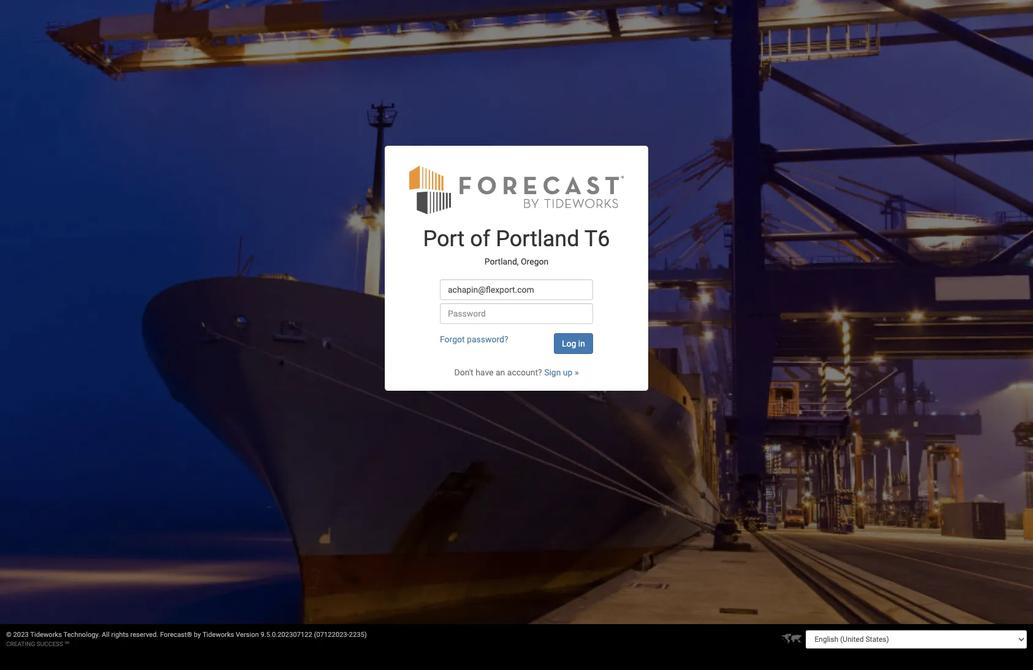 Task type: describe. For each thing, give the bounding box(es) containing it.
rights
[[111, 632, 129, 640]]

have
[[476, 368, 494, 377]]

in
[[579, 339, 586, 349]]

2 tideworks from the left
[[203, 632, 234, 640]]

account?
[[508, 368, 542, 377]]

by
[[194, 632, 201, 640]]

t6
[[585, 226, 610, 252]]

© 2023 tideworks technology. all rights reserved. forecast® by tideworks version 9.5.0.202307122 (07122023-2235) creating success ℠
[[6, 632, 367, 648]]

oregon
[[521, 257, 549, 267]]

log
[[562, 339, 577, 349]]

creating
[[6, 641, 35, 648]]

log in button
[[554, 333, 594, 354]]

2235)
[[349, 632, 367, 640]]

reserved.
[[130, 632, 158, 640]]

©
[[6, 632, 12, 640]]

forecast® by tideworks image
[[410, 164, 624, 215]]

port of portland t6 portland, oregon
[[423, 226, 610, 267]]

all
[[102, 632, 110, 640]]

forgot
[[440, 335, 465, 344]]



Task type: locate. For each thing, give the bounding box(es) containing it.
port
[[423, 226, 465, 252]]

up
[[563, 368, 573, 377]]

don't
[[455, 368, 474, 377]]

1 tideworks from the left
[[30, 632, 62, 640]]

sign up » link
[[545, 368, 579, 377]]

version
[[236, 632, 259, 640]]

of
[[470, 226, 491, 252]]

password?
[[467, 335, 509, 344]]

℠
[[65, 641, 69, 648]]

tideworks up success
[[30, 632, 62, 640]]

technology.
[[63, 632, 100, 640]]

don't have an account? sign up »
[[455, 368, 579, 377]]

an
[[496, 368, 505, 377]]

Password password field
[[440, 303, 594, 324]]

9.5.0.202307122
[[261, 632, 312, 640]]

0 horizontal spatial tideworks
[[30, 632, 62, 640]]

2023
[[13, 632, 29, 640]]

forgot password? link
[[440, 335, 509, 344]]

forgot password? log in
[[440, 335, 586, 349]]

»
[[575, 368, 579, 377]]

sign
[[545, 368, 561, 377]]

1 horizontal spatial tideworks
[[203, 632, 234, 640]]

success
[[37, 641, 63, 648]]

Email or username text field
[[440, 279, 594, 300]]

forecast®
[[160, 632, 192, 640]]

tideworks
[[30, 632, 62, 640], [203, 632, 234, 640]]

tideworks right by
[[203, 632, 234, 640]]

portland,
[[485, 257, 519, 267]]

(07122023-
[[314, 632, 349, 640]]

portland
[[496, 226, 580, 252]]



